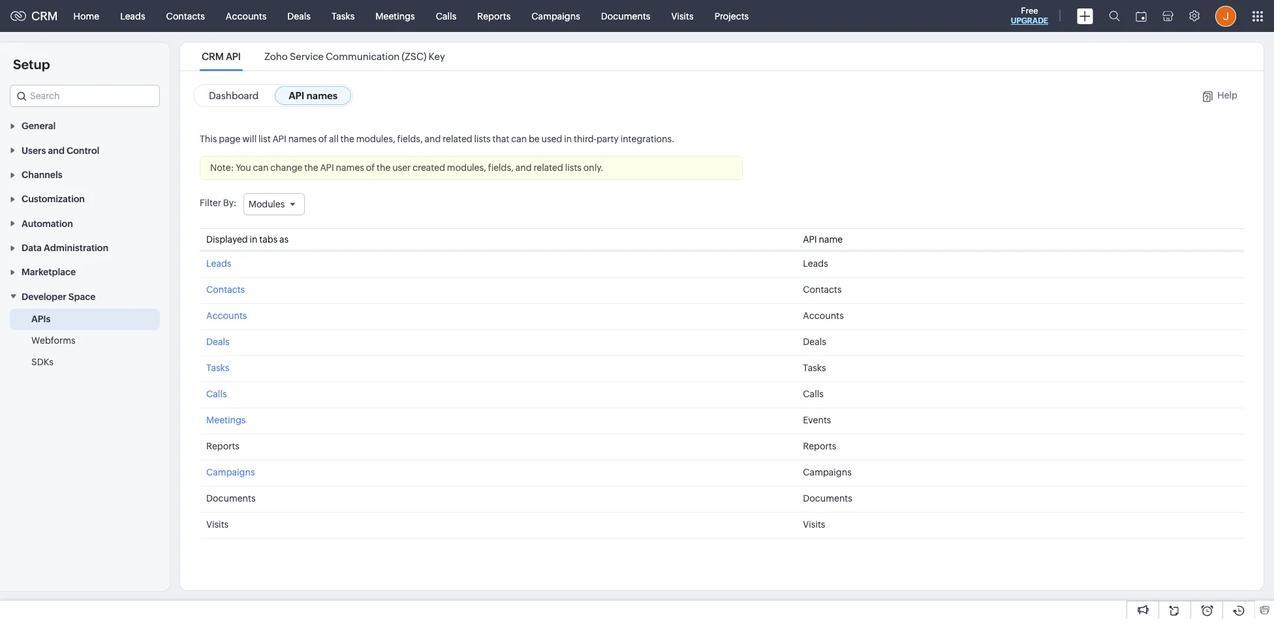 Task type: vqa. For each thing, say whether or not it's contained in the screenshot.
EMAIL corresponding to Email Opt Out
no



Task type: locate. For each thing, give the bounding box(es) containing it.
names down all
[[336, 163, 364, 173]]

0 vertical spatial and
[[425, 134, 441, 144]]

displayed in tabs as
[[206, 234, 289, 245]]

api name
[[803, 234, 843, 245]]

0 vertical spatial accounts link
[[215, 0, 277, 32]]

modules,
[[356, 134, 395, 144], [447, 163, 486, 173]]

related up "created"
[[443, 134, 472, 144]]

0 vertical spatial campaigns link
[[521, 0, 591, 32]]

0 horizontal spatial leads link
[[110, 0, 156, 32]]

customization button
[[0, 187, 170, 211]]

as
[[279, 234, 289, 245]]

api down all
[[320, 163, 334, 173]]

marketplace button
[[0, 260, 170, 284]]

zoho service communication (zsc) key
[[264, 51, 445, 62]]

0 vertical spatial meetings link
[[365, 0, 425, 32]]

can left be
[[511, 134, 527, 144]]

party
[[597, 134, 619, 144]]

tasks
[[332, 11, 355, 21], [206, 363, 229, 373], [803, 363, 826, 373]]

0 vertical spatial can
[[511, 134, 527, 144]]

crm
[[31, 9, 58, 23], [202, 51, 224, 62]]

0 horizontal spatial documents
[[206, 494, 256, 504]]

user
[[392, 163, 411, 173]]

0 horizontal spatial meetings
[[206, 415, 246, 426]]

0 horizontal spatial tasks link
[[206, 363, 229, 373]]

in
[[564, 134, 572, 144], [250, 234, 257, 245]]

create menu element
[[1069, 0, 1101, 32]]

help
[[1218, 90, 1238, 101]]

1 vertical spatial and
[[48, 145, 65, 156]]

and down be
[[516, 163, 532, 173]]

None field
[[10, 85, 160, 107]]

data
[[22, 243, 42, 253]]

lists left that
[[474, 134, 491, 144]]

crm left home
[[31, 9, 58, 23]]

service
[[290, 51, 324, 62]]

0 vertical spatial related
[[443, 134, 472, 144]]

2 horizontal spatial leads
[[803, 259, 828, 269]]

1 vertical spatial tasks link
[[206, 363, 229, 373]]

0 horizontal spatial lists
[[474, 134, 491, 144]]

of
[[318, 134, 327, 144], [366, 163, 375, 173]]

and
[[425, 134, 441, 144], [48, 145, 65, 156], [516, 163, 532, 173]]

0 vertical spatial of
[[318, 134, 327, 144]]

visits
[[671, 11, 694, 21], [206, 520, 229, 530], [803, 520, 825, 530]]

list containing crm api
[[190, 42, 457, 70]]

crm api link
[[200, 51, 243, 62]]

note:
[[210, 163, 234, 173]]

2 horizontal spatial the
[[377, 163, 391, 173]]

0 vertical spatial in
[[564, 134, 572, 144]]

accounts
[[226, 11, 267, 21], [206, 311, 247, 321], [803, 311, 844, 321]]

2 horizontal spatial deals
[[803, 337, 826, 347]]

setup
[[13, 57, 50, 72]]

key
[[429, 51, 445, 62]]

accounts link
[[215, 0, 277, 32], [206, 311, 247, 321]]

1 horizontal spatial meetings link
[[365, 0, 425, 32]]

1 horizontal spatial lists
[[565, 163, 582, 173]]

related
[[443, 134, 472, 144], [534, 163, 563, 173]]

the left user
[[377, 163, 391, 173]]

and right users
[[48, 145, 65, 156]]

zoho
[[264, 51, 288, 62]]

1 horizontal spatial campaigns link
[[521, 0, 591, 32]]

in left tabs
[[250, 234, 257, 245]]

leads link right home
[[110, 0, 156, 32]]

in right used on the left top of the page
[[564, 134, 572, 144]]

names left all
[[288, 134, 317, 144]]

1 horizontal spatial related
[[534, 163, 563, 173]]

0 horizontal spatial fields,
[[397, 134, 423, 144]]

the for of
[[340, 134, 354, 144]]

1 vertical spatial modules,
[[447, 163, 486, 173]]

1 horizontal spatial meetings
[[376, 11, 415, 21]]

reports link
[[467, 0, 521, 32]]

1 horizontal spatial of
[[366, 163, 375, 173]]

modules, up user
[[356, 134, 395, 144]]

api
[[226, 51, 241, 62], [289, 90, 304, 101], [272, 134, 286, 144], [320, 163, 334, 173], [803, 234, 817, 245]]

automation button
[[0, 211, 170, 235]]

0 horizontal spatial calls link
[[206, 389, 227, 400]]

reports
[[477, 11, 511, 21], [206, 441, 240, 452], [803, 441, 836, 452]]

2 horizontal spatial and
[[516, 163, 532, 173]]

1 vertical spatial deals link
[[206, 337, 229, 347]]

1 horizontal spatial modules,
[[447, 163, 486, 173]]

1 vertical spatial of
[[366, 163, 375, 173]]

0 vertical spatial lists
[[474, 134, 491, 144]]

the right change
[[304, 163, 318, 173]]

of left all
[[318, 134, 327, 144]]

contacts link up crm api link
[[156, 0, 215, 32]]

0 vertical spatial modules,
[[356, 134, 395, 144]]

and up "created"
[[425, 134, 441, 144]]

modules, right "created"
[[447, 163, 486, 173]]

contacts up crm api link
[[166, 11, 205, 21]]

fields, down that
[[488, 163, 514, 173]]

change
[[270, 163, 303, 173]]

displayed
[[206, 234, 248, 245]]

calls link
[[425, 0, 467, 32], [206, 389, 227, 400]]

deals link
[[277, 0, 321, 32], [206, 337, 229, 347]]

lists left only.
[[565, 163, 582, 173]]

1 vertical spatial campaigns link
[[206, 467, 255, 478]]

contacts link down displayed
[[206, 285, 245, 295]]

all
[[329, 134, 339, 144]]

fields, up note: you can change the api names of the user created modules, fields, and related lists only. on the left top
[[397, 134, 423, 144]]

1 horizontal spatial calls link
[[425, 0, 467, 32]]

0 horizontal spatial can
[[253, 163, 269, 173]]

campaigns link
[[521, 0, 591, 32], [206, 467, 255, 478]]

0 horizontal spatial meetings link
[[206, 415, 246, 426]]

can
[[511, 134, 527, 144], [253, 163, 269, 173]]

tabs
[[259, 234, 278, 245]]

1 vertical spatial meetings
[[206, 415, 246, 426]]

list
[[190, 42, 457, 70]]

filter
[[200, 198, 221, 208]]

1 horizontal spatial tasks link
[[321, 0, 365, 32]]

crm inside list
[[202, 51, 224, 62]]

1 vertical spatial crm
[[202, 51, 224, 62]]

of left user
[[366, 163, 375, 173]]

leads down displayed
[[206, 259, 231, 269]]

0 vertical spatial meetings
[[376, 11, 415, 21]]

0 vertical spatial crm
[[31, 9, 58, 23]]

0 horizontal spatial in
[[250, 234, 257, 245]]

1 horizontal spatial crm
[[202, 51, 224, 62]]

leads down api name
[[803, 259, 828, 269]]

control
[[67, 145, 99, 156]]

page
[[219, 134, 240, 144]]

developer
[[22, 292, 66, 302]]

leads
[[120, 11, 145, 21], [206, 259, 231, 269], [803, 259, 828, 269]]

0 horizontal spatial crm
[[31, 9, 58, 23]]

contacts
[[166, 11, 205, 21], [206, 285, 245, 295], [803, 285, 842, 295]]

2 horizontal spatial campaigns
[[803, 467, 852, 478]]

deals
[[287, 11, 311, 21], [206, 337, 229, 347], [803, 337, 826, 347]]

campaigns
[[532, 11, 580, 21], [206, 467, 255, 478], [803, 467, 852, 478]]

Search text field
[[10, 86, 159, 106]]

1 vertical spatial calls link
[[206, 389, 227, 400]]

and inside dropdown button
[[48, 145, 65, 156]]

1 horizontal spatial documents
[[601, 11, 650, 21]]

2 horizontal spatial visits
[[803, 520, 825, 530]]

can right you
[[253, 163, 269, 173]]

crm up the dashboard
[[202, 51, 224, 62]]

1 horizontal spatial contacts
[[206, 285, 245, 295]]

free
[[1021, 6, 1038, 16]]

projects link
[[704, 0, 759, 32]]

upgrade
[[1011, 16, 1048, 25]]

modules
[[248, 199, 285, 210]]

documents
[[601, 11, 650, 21], [206, 494, 256, 504], [803, 494, 852, 504]]

0 vertical spatial fields,
[[397, 134, 423, 144]]

1 horizontal spatial and
[[425, 134, 441, 144]]

administration
[[44, 243, 108, 253]]

developer space
[[22, 292, 96, 302]]

1 horizontal spatial the
[[340, 134, 354, 144]]

developer space region
[[0, 309, 170, 373]]

related down used on the left top of the page
[[534, 163, 563, 173]]

1 horizontal spatial deals
[[287, 11, 311, 21]]

1 vertical spatial in
[[250, 234, 257, 245]]

meetings
[[376, 11, 415, 21], [206, 415, 246, 426]]

names down service
[[307, 90, 338, 101]]

contacts down displayed
[[206, 285, 245, 295]]

1 horizontal spatial tasks
[[332, 11, 355, 21]]

leads link
[[110, 0, 156, 32], [206, 259, 231, 269]]

contacts link
[[156, 0, 215, 32], [206, 285, 245, 295]]

the right all
[[340, 134, 354, 144]]

calls inside 'calls' link
[[436, 11, 456, 21]]

1 horizontal spatial reports
[[477, 11, 511, 21]]

0 vertical spatial leads link
[[110, 0, 156, 32]]

contacts down api name
[[803, 285, 842, 295]]

1 horizontal spatial calls
[[436, 11, 456, 21]]

fields,
[[397, 134, 423, 144], [488, 163, 514, 173]]

0 horizontal spatial of
[[318, 134, 327, 144]]

tasks link
[[321, 0, 365, 32], [206, 363, 229, 373]]

1 vertical spatial contacts link
[[206, 285, 245, 295]]

api up the dashboard
[[226, 51, 241, 62]]

users and control button
[[0, 138, 170, 162]]

you
[[236, 163, 251, 173]]

1 horizontal spatial campaigns
[[532, 11, 580, 21]]

0 vertical spatial deals link
[[277, 0, 321, 32]]

2 vertical spatial names
[[336, 163, 364, 173]]

api names link
[[275, 86, 351, 105]]

0 horizontal spatial and
[[48, 145, 65, 156]]

1 horizontal spatial leads link
[[206, 259, 231, 269]]

leads right home link at the left top of page
[[120, 11, 145, 21]]

leads link down displayed
[[206, 259, 231, 269]]

meetings link
[[365, 0, 425, 32], [206, 415, 246, 426]]

list
[[258, 134, 271, 144]]

1 horizontal spatial fields,
[[488, 163, 514, 173]]

profile element
[[1208, 0, 1244, 32]]



Task type: describe. For each thing, give the bounding box(es) containing it.
will
[[242, 134, 257, 144]]

that
[[493, 134, 509, 144]]

marketplace
[[22, 267, 76, 278]]

apis
[[31, 314, 51, 324]]

crm for crm
[[31, 9, 58, 23]]

sdks
[[31, 357, 53, 367]]

search image
[[1109, 10, 1120, 22]]

crm for crm api
[[202, 51, 224, 62]]

be
[[529, 134, 540, 144]]

profile image
[[1215, 6, 1236, 26]]

(zsc)
[[402, 51, 427, 62]]

only.
[[583, 163, 603, 173]]

dashboard link
[[195, 86, 272, 105]]

name
[[819, 234, 843, 245]]

this
[[200, 134, 217, 144]]

general button
[[0, 114, 170, 138]]

0 horizontal spatial deals
[[206, 337, 229, 347]]

home link
[[63, 0, 110, 32]]

used
[[541, 134, 562, 144]]

2 vertical spatial and
[[516, 163, 532, 173]]

0 horizontal spatial deals link
[[206, 337, 229, 347]]

note: you can change the api names of the user created modules, fields, and related lists only.
[[210, 163, 603, 173]]

Modules field
[[243, 193, 305, 216]]

0 vertical spatial calls link
[[425, 0, 467, 32]]

apis link
[[31, 312, 51, 326]]

create menu image
[[1077, 8, 1093, 24]]

0 vertical spatial names
[[307, 90, 338, 101]]

0 horizontal spatial modules,
[[356, 134, 395, 144]]

2 horizontal spatial reports
[[803, 441, 836, 452]]

0 horizontal spatial tasks
[[206, 363, 229, 373]]

space
[[68, 292, 96, 302]]

2 horizontal spatial calls
[[803, 389, 824, 400]]

search element
[[1101, 0, 1128, 32]]

developer space button
[[0, 284, 170, 309]]

events
[[803, 415, 831, 426]]

channels button
[[0, 162, 170, 187]]

calendar image
[[1136, 11, 1147, 21]]

integrations.
[[620, 134, 675, 144]]

the for names
[[377, 163, 391, 173]]

third-
[[574, 134, 597, 144]]

api right list
[[272, 134, 286, 144]]

users
[[22, 145, 46, 156]]

1 vertical spatial related
[[534, 163, 563, 173]]

0 horizontal spatial related
[[443, 134, 472, 144]]

sdks link
[[31, 356, 53, 369]]

automation
[[22, 218, 73, 229]]

documents link
[[591, 0, 661, 32]]

0 vertical spatial tasks link
[[321, 0, 365, 32]]

1 horizontal spatial leads
[[206, 259, 231, 269]]

api left name
[[803, 234, 817, 245]]

1 horizontal spatial can
[[511, 134, 527, 144]]

1 horizontal spatial deals link
[[277, 0, 321, 32]]

free upgrade
[[1011, 6, 1048, 25]]

0 horizontal spatial leads
[[120, 11, 145, 21]]

visits link
[[661, 0, 704, 32]]

zoho service communication (zsc) key link
[[262, 51, 447, 62]]

0 horizontal spatial campaigns link
[[206, 467, 255, 478]]

data administration
[[22, 243, 108, 253]]

0 horizontal spatial contacts
[[166, 11, 205, 21]]

1 vertical spatial fields,
[[488, 163, 514, 173]]

users and control
[[22, 145, 99, 156]]

0 horizontal spatial reports
[[206, 441, 240, 452]]

2 horizontal spatial documents
[[803, 494, 852, 504]]

1 vertical spatial lists
[[565, 163, 582, 173]]

0 horizontal spatial the
[[304, 163, 318, 173]]

filter by:
[[200, 198, 237, 208]]

2 horizontal spatial tasks
[[803, 363, 826, 373]]

1 vertical spatial accounts link
[[206, 311, 247, 321]]

api down service
[[289, 90, 304, 101]]

data administration button
[[0, 235, 170, 260]]

general
[[22, 121, 56, 131]]

communication
[[326, 51, 400, 62]]

webforms link
[[31, 334, 75, 347]]

0 horizontal spatial campaigns
[[206, 467, 255, 478]]

home
[[73, 11, 99, 21]]

channels
[[22, 170, 62, 180]]

dashboard
[[209, 90, 259, 101]]

2 horizontal spatial contacts
[[803, 285, 842, 295]]

this page will list api names of all the modules, fields, and related lists that can be used in third-party integrations.
[[200, 134, 675, 144]]

1 vertical spatial leads link
[[206, 259, 231, 269]]

1 vertical spatial names
[[288, 134, 317, 144]]

crm api
[[202, 51, 241, 62]]

1 vertical spatial can
[[253, 163, 269, 173]]

0 vertical spatial contacts link
[[156, 0, 215, 32]]

webforms
[[31, 335, 75, 346]]

api names
[[289, 90, 338, 101]]

by:
[[223, 198, 237, 208]]

customization
[[22, 194, 85, 205]]

1 vertical spatial meetings link
[[206, 415, 246, 426]]

1 horizontal spatial visits
[[671, 11, 694, 21]]

crm link
[[10, 9, 58, 23]]

created
[[413, 163, 445, 173]]

projects
[[714, 11, 749, 21]]

0 horizontal spatial calls
[[206, 389, 227, 400]]

1 horizontal spatial in
[[564, 134, 572, 144]]

0 horizontal spatial visits
[[206, 520, 229, 530]]



